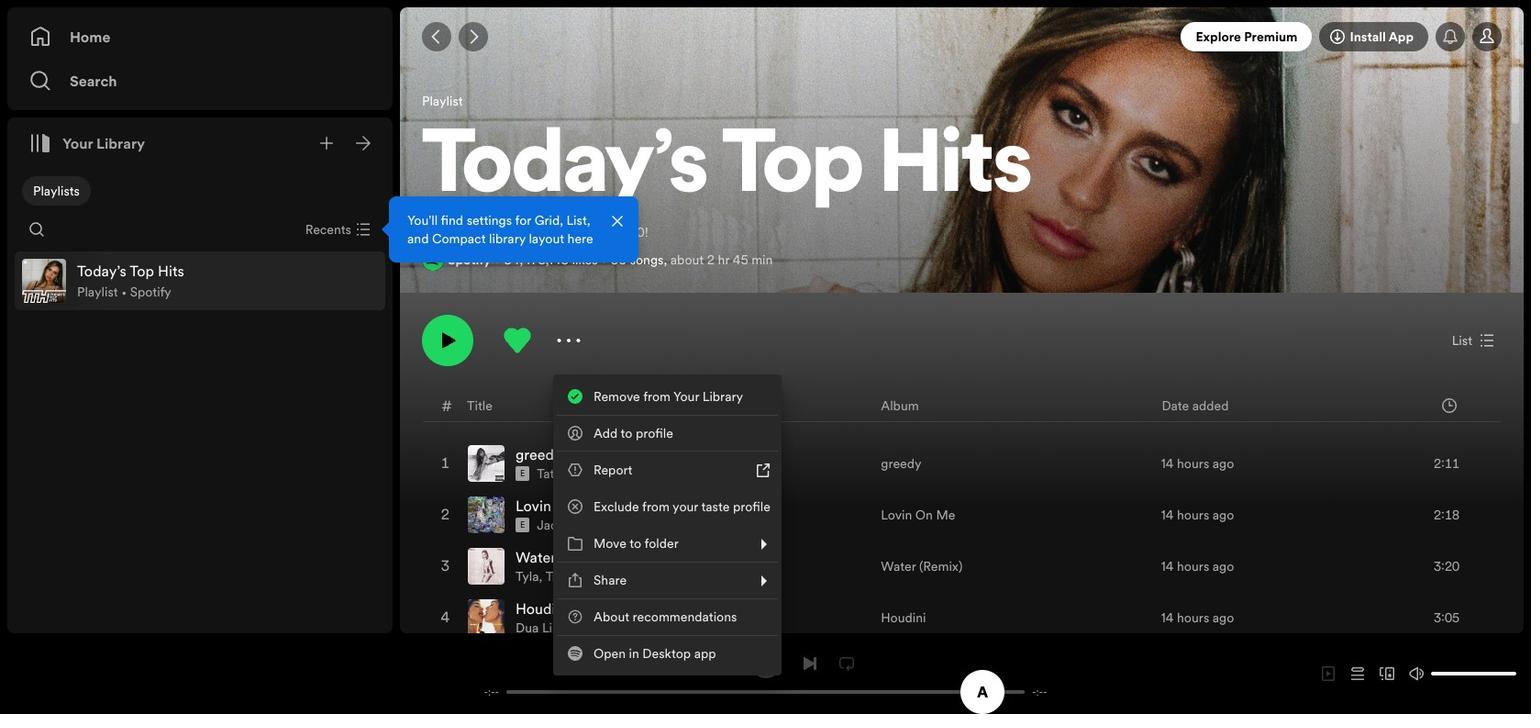 Task type: vqa. For each thing, say whether or not it's contained in the screenshot.
"500lbs" to the right
no



Task type: describe. For each thing, give the bounding box(es) containing it.
duration element
[[1443, 398, 1457, 413]]

report link
[[557, 452, 778, 488]]

min
[[752, 251, 773, 269]]

about recommendations
[[594, 608, 737, 626]]

14 hours ago for lovin on me
[[1162, 506, 1235, 524]]

water for (remix)
[[881, 557, 916, 576]]

date added
[[1162, 396, 1229, 415]]

install app link
[[1320, 22, 1429, 51]]

, inside water - remix tyla , travis scott
[[539, 567, 543, 586]]

greedy for greedy
[[881, 454, 922, 473]]

exclude from your taste profile button
[[557, 488, 778, 525]]

your inside main element
[[62, 133, 93, 153]]

14 hours ago for houdini
[[1162, 609, 1235, 627]]

the
[[561, 223, 580, 242]]

14 hours ago for greedy
[[1162, 454, 1235, 473]]

here
[[568, 229, 594, 248]]

your library button
[[22, 125, 152, 162]]

2:18
[[1434, 506, 1460, 524]]

and
[[407, 229, 429, 248]]

lovin on me cell
[[468, 490, 617, 540]]

album
[[881, 396, 919, 415]]

your inside menu
[[674, 387, 700, 406]]

hours for houdini
[[1177, 609, 1210, 627]]

find
[[441, 211, 464, 229]]

tate mcrae is on top of the hottest 50!
[[422, 223, 648, 242]]

move
[[594, 534, 627, 552]]

layout
[[529, 229, 565, 248]]

home
[[70, 27, 111, 47]]

3:05
[[1434, 609, 1460, 627]]

from for your
[[642, 497, 670, 516]]

explicit element for greedy
[[516, 466, 530, 481]]

remix
[[569, 547, 610, 567]]

today's
[[422, 125, 708, 213]]

0 vertical spatial profile
[[636, 424, 673, 442]]

premium
[[1245, 28, 1298, 46]]

houdini cell
[[468, 593, 575, 643]]

move to folder
[[594, 534, 679, 552]]

top
[[524, 223, 543, 242]]

remove from your library
[[594, 387, 744, 406]]

library inside main element
[[96, 133, 145, 153]]

songs
[[630, 251, 664, 269]]

playlist for playlist • spotify
[[77, 283, 118, 301]]

tate mcrae link
[[537, 465, 605, 483]]

app
[[1389, 28, 1414, 46]]

desktop
[[643, 644, 691, 663]]

on for lovin on me
[[916, 506, 933, 524]]

scott
[[582, 567, 613, 586]]

list item inside main element
[[15, 251, 385, 310]]

settings
[[467, 211, 512, 229]]

playlist • spotify
[[77, 283, 171, 301]]

spotify image
[[422, 249, 444, 271]]

next image
[[803, 656, 817, 670]]

none search field inside main element
[[22, 215, 51, 244]]

greedy link inside cell
[[516, 444, 562, 465]]

ago for lovin on me
[[1213, 506, 1235, 524]]

water - remix link
[[516, 547, 610, 567]]

about
[[671, 251, 704, 269]]

lovin on me e
[[516, 496, 601, 531]]

list,
[[567, 211, 591, 229]]

harlow
[[568, 516, 610, 534]]

50!
[[629, 223, 648, 242]]

exclude from your taste profile
[[594, 497, 771, 516]]

hr
[[718, 251, 730, 269]]

lipa
[[542, 619, 567, 637]]

travis scott link
[[546, 567, 613, 586]]

travis
[[546, 567, 579, 586]]

14 for water - remix
[[1162, 557, 1174, 576]]

14 for houdini
[[1162, 609, 1174, 627]]

install app
[[1350, 28, 1414, 46]]

top
[[723, 125, 864, 213]]

library
[[489, 229, 526, 248]]

search
[[70, 71, 117, 91]]

explore
[[1196, 28, 1242, 46]]

tate for tate mcrae is on top of the hottest 50!
[[422, 223, 447, 242]]

taste
[[702, 497, 730, 516]]

(remix)
[[920, 557, 963, 576]]

volume high image
[[1410, 666, 1424, 681]]

50 songs , about 2 hr 45 min
[[611, 251, 773, 269]]

your
[[673, 497, 699, 516]]

add to profile
[[594, 424, 673, 442]]

open in desktop app
[[594, 644, 716, 663]]

for
[[515, 211, 532, 229]]

report
[[594, 461, 633, 479]]

add to profile button
[[557, 415, 778, 452]]

explore premium button
[[1182, 22, 1313, 51]]

recents
[[305, 220, 351, 239]]

hits
[[880, 125, 1033, 213]]

in
[[629, 644, 639, 663]]

# column header
[[442, 389, 452, 421]]

move to folder button
[[557, 525, 778, 562]]

spotify link
[[448, 251, 491, 269]]

3:20
[[1434, 557, 1460, 576]]

menu containing remove from your library
[[553, 374, 782, 675]]

about recommendations button
[[557, 598, 778, 635]]

hours for greedy
[[1177, 454, 1210, 473]]

go back image
[[430, 29, 444, 44]]

2 -:-- from the left
[[1033, 685, 1048, 699]]

- inside water - remix tyla , travis scott
[[559, 547, 565, 567]]

greedy for greedy e
[[516, 444, 562, 465]]

about
[[594, 608, 630, 626]]

45
[[733, 251, 749, 269]]

spotify inside main element
[[130, 283, 171, 301]]

grid,
[[535, 211, 563, 229]]

Recents, List view field
[[291, 215, 382, 244]]

exclude
[[594, 497, 639, 516]]

your library
[[62, 133, 145, 153]]

List button
[[1445, 326, 1502, 355]]

e inside lovin on me e
[[520, 520, 525, 531]]



Task type: locate. For each thing, give the bounding box(es) containing it.
to right move
[[630, 534, 642, 552]]

from up add to profile button
[[643, 387, 671, 406]]

0 horizontal spatial library
[[96, 133, 145, 153]]

water for -
[[516, 547, 556, 567]]

playlist for playlist
[[422, 92, 463, 110]]

1 horizontal spatial on
[[916, 506, 933, 524]]

share button
[[557, 562, 778, 598]]

0 horizontal spatial :-
[[488, 685, 495, 699]]

lovin for lovin on me
[[881, 506, 913, 524]]

0 vertical spatial your
[[62, 133, 93, 153]]

greedy e
[[516, 444, 562, 479]]

playlist down go back image on the top left of the page
[[422, 92, 463, 110]]

spotify down compact
[[448, 251, 491, 269]]

2 ago from the top
[[1213, 506, 1235, 524]]

4 ago from the top
[[1213, 609, 1235, 627]]

previous image
[[714, 656, 729, 670]]

menu
[[553, 374, 782, 675]]

1 vertical spatial e
[[520, 520, 525, 531]]

14 hours ago for water - remix
[[1162, 557, 1235, 576]]

your up playlists
[[62, 133, 93, 153]]

ago for water - remix
[[1213, 557, 1235, 576]]

0 horizontal spatial spotify
[[130, 283, 171, 301]]

e
[[520, 468, 525, 479], [520, 520, 525, 531]]

-
[[559, 547, 565, 567], [484, 685, 488, 699], [495, 685, 499, 699], [1033, 685, 1037, 699], [1044, 685, 1048, 699]]

greedy up lovin on me at the bottom right of the page
[[881, 454, 922, 473]]

water - remix cell
[[468, 542, 621, 591]]

1 horizontal spatial houdini link
[[881, 609, 926, 627]]

water - remix tyla , travis scott
[[516, 547, 613, 586]]

greedy link up lovin on me at the bottom right of the page
[[881, 454, 922, 473]]

0 horizontal spatial -:--
[[484, 685, 499, 699]]

me
[[579, 496, 601, 516], [936, 506, 956, 524]]

tate mcrae
[[537, 465, 605, 483]]

1 vertical spatial explicit element
[[516, 518, 530, 532]]

top bar and user menu element
[[400, 7, 1524, 66]]

added
[[1193, 396, 1229, 415]]

1 horizontal spatial -:--
[[1033, 685, 1048, 699]]

playlist inside main element
[[77, 283, 118, 301]]

1 hours from the top
[[1177, 454, 1210, 473]]

1 vertical spatial your
[[674, 387, 700, 406]]

2:11 cell
[[1392, 439, 1486, 488]]

lovin on me
[[881, 506, 956, 524]]

34,473,143
[[504, 251, 569, 269]]

water (remix)
[[881, 557, 963, 576]]

14 for greedy
[[1162, 454, 1174, 473]]

hours for lovin on me
[[1177, 506, 1210, 524]]

1 ago from the top
[[1213, 454, 1235, 473]]

mcrae for tate mcrae is on top of the hottest 50!
[[450, 223, 491, 242]]

tyla link
[[516, 567, 539, 586]]

14
[[1162, 454, 1174, 473], [1162, 506, 1174, 524], [1162, 557, 1174, 576], [1162, 609, 1174, 627]]

3 14 from the top
[[1162, 557, 1174, 576]]

is
[[494, 223, 503, 242]]

tate up lovin on me e on the bottom
[[537, 465, 562, 483]]

share
[[594, 571, 627, 589]]

explicit element left jack
[[516, 518, 530, 532]]

0 horizontal spatial on
[[555, 496, 575, 516]]

explicit element inside lovin on me cell
[[516, 518, 530, 532]]

, left about
[[664, 251, 667, 269]]

0 horizontal spatial houdini link
[[516, 599, 567, 619]]

profile up report link
[[636, 424, 673, 442]]

mcrae up exclude
[[565, 465, 605, 483]]

1 horizontal spatial mcrae
[[565, 465, 605, 483]]

0 vertical spatial tate
[[422, 223, 447, 242]]

greedy up lovin on me cell
[[516, 444, 562, 465]]

tate up the spotify image
[[422, 223, 447, 242]]

library down search
[[96, 133, 145, 153]]

on inside lovin on me e
[[555, 496, 575, 516]]

:-
[[488, 685, 495, 699], [1037, 685, 1044, 699]]

you'll
[[407, 211, 438, 229]]

your up add to profile button
[[674, 387, 700, 406]]

date
[[1162, 396, 1190, 415]]

0 horizontal spatial greedy
[[516, 444, 562, 465]]

explicit element inside greedy cell
[[516, 466, 530, 481]]

0 horizontal spatial mcrae
[[450, 223, 491, 242]]

•
[[121, 283, 127, 301]]

,
[[664, 251, 667, 269], [539, 567, 543, 586]]

app
[[694, 644, 716, 663]]

player controls element
[[462, 648, 1069, 699]]

3 hours from the top
[[1177, 557, 1210, 576]]

lovin down greedy cell
[[516, 496, 551, 516]]

tate for tate mcrae
[[537, 465, 562, 483]]

2 hours from the top
[[1177, 506, 1210, 524]]

greedy inside cell
[[516, 444, 562, 465]]

1 horizontal spatial library
[[703, 387, 744, 406]]

1 horizontal spatial :-
[[1037, 685, 1044, 699]]

1 vertical spatial playlist
[[77, 283, 118, 301]]

library up add to profile button
[[703, 387, 744, 406]]

-:--
[[484, 685, 499, 699], [1033, 685, 1048, 699]]

1 horizontal spatial ,
[[664, 251, 667, 269]]

open in desktop app button
[[557, 635, 778, 672]]

0 horizontal spatial profile
[[636, 424, 673, 442]]

1 vertical spatial ,
[[539, 567, 543, 586]]

profile right taste
[[733, 497, 771, 516]]

lovin for lovin on me e
[[516, 496, 551, 516]]

playlist left •
[[77, 283, 118, 301]]

recommendations
[[633, 608, 737, 626]]

0 vertical spatial playlist
[[422, 92, 463, 110]]

to for add
[[621, 424, 633, 442]]

open
[[594, 644, 626, 663]]

1 horizontal spatial lovin on me link
[[881, 506, 956, 524]]

1 vertical spatial profile
[[733, 497, 771, 516]]

hours
[[1177, 454, 1210, 473], [1177, 506, 1210, 524], [1177, 557, 1210, 576], [1177, 609, 1210, 627]]

1 vertical spatial to
[[630, 534, 642, 552]]

1 horizontal spatial greedy
[[881, 454, 922, 473]]

connect to a device image
[[1380, 666, 1395, 681]]

lovin inside lovin on me e
[[516, 496, 551, 516]]

0 vertical spatial spotify
[[448, 251, 491, 269]]

0 vertical spatial mcrae
[[450, 223, 491, 242]]

14 for lovin on me
[[1162, 506, 1174, 524]]

group containing playlist
[[15, 251, 385, 310]]

hottest
[[583, 223, 626, 242]]

playlist
[[422, 92, 463, 110], [77, 283, 118, 301]]

houdini inside cell
[[516, 599, 567, 619]]

me for lovin on me e
[[579, 496, 601, 516]]

0 vertical spatial to
[[621, 424, 633, 442]]

3 14 hours ago from the top
[[1162, 557, 1235, 576]]

e up lovin on me cell
[[520, 468, 525, 479]]

to
[[621, 424, 633, 442], [630, 534, 642, 552]]

group
[[15, 251, 385, 310]]

2 :- from the left
[[1037, 685, 1044, 699]]

0 horizontal spatial water
[[516, 547, 556, 567]]

1 horizontal spatial playlist
[[422, 92, 463, 110]]

2:11
[[1434, 454, 1460, 473]]

explicit element
[[516, 466, 530, 481], [516, 518, 530, 532]]

search link
[[29, 62, 371, 99]]

3 ago from the top
[[1213, 557, 1235, 576]]

compact
[[432, 229, 486, 248]]

e inside greedy e
[[520, 468, 525, 479]]

today's top hits grid
[[401, 388, 1523, 714]]

me inside lovin on me e
[[579, 496, 601, 516]]

tate inside greedy cell
[[537, 465, 562, 483]]

greedy link up lovin on me cell
[[516, 444, 562, 465]]

houdini for houdini
[[881, 609, 926, 627]]

2 e from the top
[[520, 520, 525, 531]]

dua lipa link
[[516, 619, 567, 637]]

1 horizontal spatial tate
[[537, 465, 562, 483]]

dua
[[516, 619, 539, 637]]

Playlists checkbox
[[22, 176, 91, 206]]

2 explicit element from the top
[[516, 518, 530, 532]]

go forward image
[[466, 29, 481, 44]]

you'll find settings for grid, list, and compact library layout here dialog
[[389, 196, 639, 262]]

1 horizontal spatial lovin
[[881, 506, 913, 524]]

4 hours from the top
[[1177, 609, 1210, 627]]

0 vertical spatial e
[[520, 468, 525, 479]]

to for move
[[630, 534, 642, 552]]

1 horizontal spatial spotify
[[448, 251, 491, 269]]

tate
[[422, 223, 447, 242], [537, 465, 562, 483]]

4 14 from the top
[[1162, 609, 1174, 627]]

2 14 hours ago from the top
[[1162, 506, 1235, 524]]

1 :- from the left
[[488, 685, 495, 699]]

0 horizontal spatial your
[[62, 133, 93, 153]]

0 vertical spatial library
[[96, 133, 145, 153]]

jack harlow
[[537, 516, 610, 534]]

group inside main element
[[15, 251, 385, 310]]

search in your library image
[[29, 222, 44, 237]]

ago for greedy
[[1213, 454, 1235, 473]]

1 vertical spatial library
[[703, 387, 744, 406]]

tyla
[[516, 567, 539, 586]]

0 horizontal spatial greedy link
[[516, 444, 562, 465]]

lovin
[[516, 496, 551, 516], [881, 506, 913, 524]]

from left your
[[642, 497, 670, 516]]

1 vertical spatial from
[[642, 497, 670, 516]]

# row
[[423, 389, 1501, 422]]

0 horizontal spatial me
[[579, 496, 601, 516]]

mcrae for tate mcrae
[[565, 465, 605, 483]]

list item
[[15, 251, 385, 310]]

jack
[[537, 516, 564, 534]]

, left travis
[[539, 567, 543, 586]]

external link image
[[756, 463, 771, 477]]

e left jack
[[520, 520, 525, 531]]

playlists
[[33, 182, 80, 200]]

of
[[546, 223, 558, 242]]

1 -:-- from the left
[[484, 685, 499, 699]]

disable repeat image
[[839, 656, 854, 670]]

to inside dropdown button
[[630, 534, 642, 552]]

spotify right •
[[130, 283, 171, 301]]

jack harlow link
[[537, 516, 610, 534]]

to right add
[[621, 424, 633, 442]]

0 vertical spatial explicit element
[[516, 466, 530, 481]]

explicit element up lovin on me cell
[[516, 466, 530, 481]]

1 horizontal spatial your
[[674, 387, 700, 406]]

hours for water - remix
[[1177, 557, 1210, 576]]

1 vertical spatial mcrae
[[565, 465, 605, 483]]

2 14 from the top
[[1162, 506, 1174, 524]]

1 horizontal spatial greedy link
[[881, 454, 922, 473]]

Disable repeat checkbox
[[832, 648, 861, 678]]

ago for houdini
[[1213, 609, 1235, 627]]

main element
[[7, 7, 639, 633]]

1 vertical spatial spotify
[[130, 283, 171, 301]]

None search field
[[22, 215, 51, 244]]

you'll find settings for grid, list, and compact library layout here
[[407, 211, 594, 248]]

remove from your library button
[[557, 378, 778, 415]]

spotify
[[448, 251, 491, 269], [130, 283, 171, 301]]

folder
[[645, 534, 679, 552]]

houdini
[[516, 599, 567, 619], [881, 609, 926, 627]]

likes
[[572, 251, 598, 269]]

1 horizontal spatial profile
[[733, 497, 771, 516]]

water inside water - remix tyla , travis scott
[[516, 547, 556, 567]]

title
[[467, 396, 493, 415]]

mcrae up spotify 'link' on the top
[[450, 223, 491, 242]]

me for lovin on me
[[936, 506, 956, 524]]

1 horizontal spatial houdini
[[881, 609, 926, 627]]

water (remix) link
[[881, 557, 963, 576]]

from
[[643, 387, 671, 406], [642, 497, 670, 516]]

list item containing playlist
[[15, 251, 385, 310]]

0 horizontal spatial lovin on me link
[[516, 496, 601, 516]]

what's new image
[[1444, 29, 1458, 44]]

0 horizontal spatial houdini
[[516, 599, 567, 619]]

1 14 from the top
[[1162, 454, 1174, 473]]

from for your
[[643, 387, 671, 406]]

list
[[1452, 331, 1473, 350]]

1 14 hours ago from the top
[[1162, 454, 1235, 473]]

houdini dua lipa
[[516, 599, 567, 637]]

lovin up "water (remix)" link
[[881, 506, 913, 524]]

1 horizontal spatial water
[[881, 557, 916, 576]]

1 vertical spatial tate
[[537, 465, 562, 483]]

home link
[[29, 18, 371, 55]]

0 horizontal spatial playlist
[[77, 283, 118, 301]]

on
[[555, 496, 575, 516], [916, 506, 933, 524]]

ago
[[1213, 454, 1235, 473], [1213, 506, 1235, 524], [1213, 557, 1235, 576], [1213, 609, 1235, 627]]

1 horizontal spatial me
[[936, 506, 956, 524]]

houdini for houdini dua lipa
[[516, 599, 567, 619]]

on
[[506, 223, 521, 242]]

greedy cell
[[468, 439, 613, 488]]

library
[[96, 133, 145, 153], [703, 387, 744, 406]]

duration image
[[1443, 398, 1457, 413]]

50
[[611, 251, 627, 269]]

lovin on me link
[[516, 496, 601, 516], [881, 506, 956, 524]]

0 horizontal spatial tate
[[422, 223, 447, 242]]

1 explicit element from the top
[[516, 466, 530, 481]]

0 vertical spatial from
[[643, 387, 671, 406]]

explicit element for lovin on me
[[516, 518, 530, 532]]

0 vertical spatial ,
[[664, 251, 667, 269]]

on for lovin on me e
[[555, 496, 575, 516]]

4 14 hours ago from the top
[[1162, 609, 1235, 627]]

mcrae inside greedy cell
[[565, 465, 605, 483]]

mcrae
[[450, 223, 491, 242], [565, 465, 605, 483]]

1 e from the top
[[520, 468, 525, 479]]

add
[[594, 424, 618, 442]]

to inside button
[[621, 424, 633, 442]]

today's top hits
[[422, 125, 1033, 213]]

remove
[[594, 387, 640, 406]]

0 horizontal spatial ,
[[539, 567, 543, 586]]

enable shuffle image
[[678, 656, 692, 670]]

library inside menu
[[703, 387, 744, 406]]

houdini link inside cell
[[516, 599, 567, 619]]

0 horizontal spatial lovin
[[516, 496, 551, 516]]



